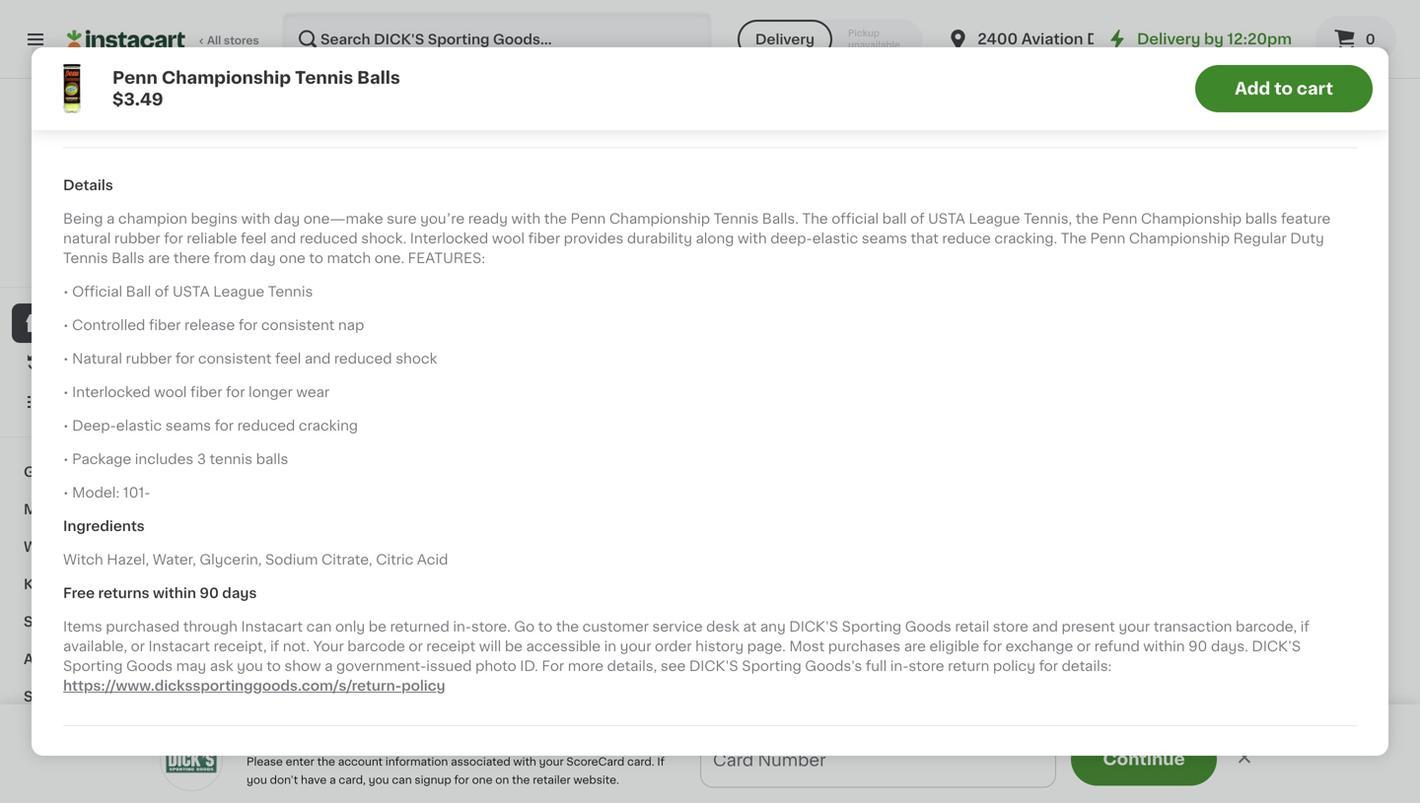Task type: vqa. For each thing, say whether or not it's contained in the screenshot.
Gear
yes



Task type: describe. For each thing, give the bounding box(es) containing it.
card.
[[627, 757, 654, 768]]

0 vertical spatial within
[[153, 587, 196, 601]]

1 vertical spatial accessories
[[113, 728, 200, 742]]

adidas
[[1213, 37, 1259, 51]]

$ 52 00
[[850, 11, 902, 32]]

2 vertical spatial fiber
[[190, 386, 222, 400]]

tennis down natural on the left of the page
[[63, 252, 108, 265]]

balls.
[[762, 212, 799, 226]]

• natural rubber for consistent feel and reduced shock
[[63, 352, 437, 366]]

witch
[[63, 553, 103, 567]]

for down "retail"
[[983, 640, 1002, 654]]

show
[[284, 660, 321, 674]]

orders
[[771, 760, 829, 777]]

feature
[[1281, 212, 1331, 226]]

shock.
[[361, 232, 407, 246]]

delivery for delivery
[[755, 33, 815, 46]]

fit inside nike dri-fit everyday plus cushion training crew socks
[[723, 37, 744, 51]]

for inside being a champion begins with day one—make sure you're ready with the penn championship tennis balls. the official ball of usta league tennis, the penn championship balls feature natural rubber for reliable feel and reduced shock. interlocked wool fiber provides durability along with deep-elastic seams that reduce cracking. the penn championship regular duty tennis balls are there from day one to match one.    features:
[[164, 232, 183, 246]]

treatment tracker modal dialog
[[256, 733, 1420, 804]]

with inside please enter the account information associated with your scorecard card. if you don't have a card, you can signup for one on the retailer website.
[[513, 757, 536, 768]]

balls inside being a champion begins with day one—make sure you're ready with the penn championship tennis balls. the official ball of usta league tennis, the penn championship balls feature natural rubber for reliable feel and reduced shock. interlocked wool fiber provides durability along with deep-elastic seams that reduce cracking. the penn championship regular duty tennis balls are there from day one to match one.    features:
[[112, 252, 145, 265]]

free
[[571, 760, 607, 777]]

dick's sporting goods logo image for dick's
[[82, 103, 169, 189]]

a inside items purchased through instacart can only be returned in-store. go to the customer service desk at any dick's sporting goods retail store and present your transaction barcode, if available, or instacart receipt, if not. your barcode or receipt will be accessible in your order history page. most purchases are eligible for exchange or refund within 90 days. dick's sporting goods may ask you to show a government-issued photo id. for more details, see dick's sporting goods's full in-store return policy for details: https://www.dickssportinggoods.com/s/return-policy
[[325, 660, 333, 674]]

receipt,
[[214, 640, 267, 654]]

l
[[991, 57, 999, 71]]

1 vertical spatial store
[[993, 620, 1029, 634]]

provides
[[564, 232, 624, 246]]

ready
[[468, 212, 508, 226]]

enter
[[286, 757, 314, 768]]

1 vertical spatial reduced
[[334, 352, 392, 366]]

one inside being a champion begins with day one—make sure you're ready with the penn championship tennis balls. the official ball of usta league tennis, the penn championship balls feature natural rubber for reliable feel and reduced shock. interlocked wool fiber provides durability along with deep-elastic seams that reduce cracking. the penn championship regular duty tennis balls are there from day one to match one.    features:
[[279, 252, 306, 265]]

1 vertical spatial rubber
[[126, 352, 172, 366]]

transaction
[[1154, 620, 1232, 634]]

nike for nike men's dri-fit quarter socks
[[479, 37, 510, 51]]

1 vertical spatial and
[[305, 352, 331, 366]]

everyday inside everyday store prices link
[[59, 219, 112, 230]]

free returns within 90 days
[[63, 587, 257, 601]]

your inside please enter the account information associated with your scorecard card. if you don't have a card, you can signup for one on the retailer website.
[[539, 757, 564, 768]]

more
[[568, 660, 604, 674]]

free
[[63, 587, 95, 601]]

kids'
[[1064, 37, 1098, 51]]

1 horizontal spatial instacart
[[241, 620, 303, 634]]

items
[[63, 620, 102, 634]]

men
[[24, 503, 55, 517]]

longer
[[249, 386, 293, 400]]

purchased
[[106, 620, 180, 634]]

1 horizontal spatial the
[[1061, 232, 1087, 246]]

bag for 55
[[1302, 57, 1329, 71]]

government-
[[336, 660, 426, 674]]

sporting up purchases
[[842, 620, 902, 634]]

will
[[479, 640, 501, 654]]

1 horizontal spatial be
[[505, 640, 523, 654]]

durability
[[627, 232, 692, 246]]

shoes
[[24, 615, 68, 629]]

item carousel region
[[296, 561, 1381, 804]]

service
[[652, 620, 703, 634]]

get
[[534, 760, 567, 777]]

$ for nike men's dri-fit quarter socks
[[483, 12, 490, 23]]

shop link
[[12, 304, 240, 343]]

penn inside the penn championship tennis balls $3.49
[[112, 70, 158, 86]]

1 vertical spatial feel
[[275, 352, 301, 366]]

nike inside 24 nike kids' everyday cushioned crew socks - black
[[1030, 37, 1060, 51]]

everyday store prices link
[[59, 217, 193, 233]]

sports gear accessories link
[[12, 716, 240, 753]]

2 vertical spatial reduced
[[237, 419, 295, 433]]

nike brasilia 9.5 printed training duffel bag - l
[[846, 37, 1009, 71]]

league inside being a champion begins with day one—make sure you're ready with the penn championship tennis balls. the official ball of usta league tennis, the penn championship balls feature natural rubber for reliable feel and reduced shock. interlocked wool fiber provides durability along with deep-elastic seams that reduce cracking. the penn championship regular duty tennis balls are there from day one to match one.    features:
[[969, 212, 1020, 226]]

00 for men's
[[520, 12, 536, 23]]

add scorecard to save
[[56, 259, 184, 270]]

all stores link
[[67, 12, 260, 67]]

championship left regular in the right of the page
[[1129, 232, 1230, 246]]

duffel for nike
[[904, 57, 947, 71]]

nike for nike dri-fit everyday plus cushion training crew socks
[[663, 37, 694, 51]]

100%
[[50, 239, 80, 250]]

you down the please
[[247, 775, 267, 786]]

the up have
[[317, 757, 335, 768]]

qualify.
[[965, 760, 1026, 777]]

1 horizontal spatial your
[[620, 640, 651, 654]]

fit inside nike men's dri-fit quarter socks
[[584, 37, 605, 51]]

reliable
[[187, 232, 237, 246]]

championship up durability
[[609, 212, 710, 226]]

rubber inside being a champion begins with day one—make sure you're ready with the penn championship tennis balls. the official ball of usta league tennis, the penn championship balls feature natural rubber for reliable feel and reduced shock. interlocked wool fiber provides durability along with deep-elastic seams that reduce cracking. the penn championship regular duty tennis balls are there from day one to match one.    features:
[[114, 232, 160, 246]]

1 vertical spatial consistent
[[198, 352, 272, 366]]

• for • interlocked wool fiber for longer wear
[[63, 386, 69, 400]]

0 vertical spatial consistent
[[261, 319, 335, 332]]

kids link
[[12, 566, 240, 604]]

scorecard inside please enter the account information associated with your scorecard card. if you don't have a card, you can signup for one on the retailer website.
[[567, 757, 625, 768]]

with right begins
[[241, 212, 270, 226]]

store.
[[471, 620, 511, 634]]

dri- inside nike dri-fit everyday plus cushion training crew socks
[[697, 37, 723, 51]]

store inside everyday store prices link
[[114, 219, 143, 230]]

women's
[[342, 37, 406, 51]]

tennis inside the penn championship tennis balls $3.49
[[295, 70, 353, 86]]

0 horizontal spatial usta
[[173, 285, 210, 299]]

dick's down barcode,
[[1252, 640, 1301, 654]]

to inside treatment tracker modal dialog
[[943, 760, 960, 777]]

2 or from the left
[[409, 640, 423, 654]]

10 bodyglide skin glide anti-friction cream
[[296, 405, 442, 465]]

outdoors & recreation link
[[12, 753, 240, 791]]

nike for nike brasilia 9.5 printed training duffel bag - l
[[846, 37, 877, 51]]

through
[[183, 620, 238, 634]]

again
[[100, 356, 139, 370]]

0 vertical spatial policy
[[993, 660, 1036, 674]]

• for • package includes 3 tennis balls
[[63, 453, 69, 467]]

all stores
[[207, 35, 259, 46]]

dick's sporting goods logo image for please
[[160, 729, 223, 792]]

55 adidas defender iv large duffel bag
[[1213, 11, 1345, 71]]

dick's sporting goods link
[[42, 103, 209, 213]]

includes
[[135, 453, 194, 467]]

from
[[214, 252, 246, 265]]

tennis up along
[[714, 212, 759, 226]]

website.
[[573, 775, 619, 786]]

id.
[[520, 660, 538, 674]]

purchases
[[828, 640, 901, 654]]

3 inside treatment tracker modal dialog
[[756, 760, 767, 777]]

tennis up • natural rubber for consistent feel and reduced shock
[[268, 285, 313, 299]]

continue button
[[1071, 733, 1217, 787]]

for up • natural rubber for consistent feel and reduced shock
[[238, 319, 258, 332]]

add inside button
[[1235, 80, 1271, 97]]

ball
[[126, 285, 151, 299]]

accessories inside "link"
[[24, 653, 111, 667]]

in
[[604, 640, 616, 654]]

• for • model: 101-
[[63, 486, 69, 500]]

full
[[866, 660, 887, 674]]

with right ready
[[511, 212, 541, 226]]

black/white
[[1213, 94, 1281, 105]]

socks inside 24 nike kids' everyday cushioned crew socks - black
[[1148, 57, 1190, 71]]

official
[[72, 285, 122, 299]]

buy it again link
[[12, 343, 240, 383]]

0 vertical spatial goods
[[162, 196, 209, 210]]

accessible
[[526, 640, 601, 654]]

being a champion begins with day one—make sure you're ready with the penn championship tennis balls. the official ball of usta league tennis, the penn championship balls feature natural rubber for reliable feel and reduced shock. interlocked wool fiber provides durability along with deep-elastic seams that reduce cracking. the penn championship regular duty tennis balls are there from day one to match one.    features:
[[63, 212, 1331, 265]]

for up the • interlocked wool fiber for longer wear
[[175, 352, 195, 366]]

everyday for 24
[[1101, 37, 1166, 51]]

more button
[[1042, 753, 1119, 784]]

days.
[[1211, 640, 1248, 654]]

service type group
[[738, 20, 922, 59]]

you down account in the bottom left of the page
[[369, 775, 389, 786]]

0 vertical spatial your
[[1119, 620, 1150, 634]]

2400 aviation dr button
[[946, 12, 1105, 67]]

your
[[313, 640, 344, 654]]

add scorecard to save link
[[56, 256, 196, 272]]

lists link
[[12, 383, 240, 422]]

0 horizontal spatial wool
[[154, 386, 187, 400]]

to right go
[[538, 620, 553, 634]]

championship inside the penn championship tennis balls $3.49
[[162, 70, 291, 86]]

within inside items purchased through instacart can only be returned in-store. go to the customer service desk at any dick's sporting goods retail store and present your transaction barcode, if available, or instacart receipt, if not. your barcode or receipt will be accessible in your order history page. most purchases are eligible for exchange or refund within 90 days. dick's sporting goods may ask you to show a government-issued photo id. for more details, see dick's sporting goods's full in-store return policy for details: https://www.dickssportinggoods.com/s/return-policy
[[1143, 640, 1185, 654]]

regular
[[1233, 232, 1287, 246]]

glide
[[405, 431, 442, 445]]

sports gear
[[24, 690, 109, 704]]

fiber inside being a champion begins with day one—make sure you're ready with the penn championship tennis balls. the official ball of usta league tennis, the penn championship balls feature natural rubber for reliable feel and reduced shock. interlocked wool fiber provides durability along with deep-elastic seams that reduce cracking. the penn championship regular duty tennis balls are there from day one to match one.    features:
[[528, 232, 560, 246]]

socks inside nike men's dri-fit quarter socks
[[536, 57, 578, 71]]

returned
[[390, 620, 450, 634]]

the left retailer
[[512, 775, 530, 786]]

0 horizontal spatial be
[[369, 620, 387, 634]]

0 horizontal spatial if
[[270, 640, 279, 654]]

2400 aviation dr
[[978, 32, 1105, 46]]

recreation
[[110, 765, 188, 779]]

on inside treatment tracker modal dialog
[[686, 760, 709, 777]]

• interlocked wool fiber for longer wear
[[63, 386, 330, 400]]

sporting down page.
[[742, 660, 802, 674]]

1 vertical spatial goods
[[905, 620, 952, 634]]

details,
[[607, 660, 657, 674]]

dick's down history
[[689, 660, 738, 674]]

0 vertical spatial the
[[802, 212, 828, 226]]

championship up regular in the right of the page
[[1141, 212, 1242, 226]]

1 vertical spatial league
[[213, 285, 265, 299]]

18
[[307, 11, 331, 32]]



Task type: locate. For each thing, give the bounding box(es) containing it.
sporting down available,
[[63, 660, 123, 674]]

strapless
[[296, 57, 361, 71]]

• down "gifting"
[[63, 486, 69, 500]]

for
[[164, 232, 183, 246], [238, 319, 258, 332], [175, 352, 195, 366], [226, 386, 245, 400], [215, 419, 234, 433], [983, 640, 1002, 654], [1039, 660, 1058, 674], [454, 775, 469, 786]]

Card Number text field
[[701, 733, 1055, 788]]

1 horizontal spatial scorecard
[[567, 757, 625, 768]]

nike
[[479, 37, 510, 51], [663, 37, 694, 51], [846, 37, 877, 51], [1030, 37, 1060, 51]]

duffel inside 55 adidas defender iv large duffel bag
[[1256, 57, 1298, 71]]

1 duffel from the left
[[904, 57, 947, 71]]

socks
[[536, 57, 578, 71], [1148, 57, 1190, 71], [702, 76, 744, 90]]

retailer
[[533, 775, 571, 786]]

0 vertical spatial league
[[969, 212, 1020, 226]]

water,
[[153, 553, 196, 567]]

1 $ from the left
[[300, 12, 307, 23]]

with up retailer
[[513, 757, 536, 768]]

1 vertical spatial scorecard
[[567, 757, 625, 768]]

dick's up being
[[42, 196, 93, 210]]

wool
[[492, 232, 525, 246], [154, 386, 187, 400]]

the right tennis,
[[1076, 212, 1099, 226]]

accessories link
[[12, 641, 240, 679]]

0 vertical spatial if
[[1301, 620, 1310, 634]]

desk
[[706, 620, 740, 634]]

training inside nike dri-fit everyday plus cushion training crew socks
[[756, 57, 811, 71]]

penn right tennis,
[[1102, 212, 1138, 226]]

men's
[[514, 37, 555, 51]]

elastic up includes
[[116, 419, 162, 433]]

0 vertical spatial are
[[148, 252, 170, 265]]

product group containing 10
[[296, 227, 464, 486]]

0 vertical spatial of
[[910, 212, 925, 226]]

balls inside the penn championship tennis balls $3.49
[[357, 70, 400, 86]]

a down your
[[325, 660, 333, 674]]

1 horizontal spatial store
[[909, 660, 944, 674]]

iv
[[1331, 37, 1345, 51]]

consistent left nap
[[261, 319, 335, 332]]

socks down cushion
[[702, 76, 744, 90]]

3 or from the left
[[1077, 640, 1091, 654]]

glycerin,
[[200, 553, 262, 567]]

1 horizontal spatial policy
[[993, 660, 1036, 674]]

have
[[301, 775, 327, 786]]

2 horizontal spatial your
[[1119, 620, 1150, 634]]

1 horizontal spatial seams
[[862, 232, 907, 246]]

$18.99 original price: $45.00 element
[[296, 8, 464, 34]]

reduced down nap
[[334, 352, 392, 366]]

can down information
[[392, 775, 412, 786]]

90
[[200, 587, 219, 601], [1189, 640, 1208, 654]]

dri- right men's
[[558, 37, 584, 51]]

3
[[197, 453, 206, 467], [756, 760, 767, 777]]

socks down men's
[[536, 57, 578, 71]]

a right have
[[329, 775, 336, 786]]

2 sports from the top
[[24, 728, 71, 742]]

1 vertical spatial 3
[[756, 760, 767, 777]]

dr
[[1087, 32, 1105, 46]]

page.
[[747, 640, 786, 654]]

refund
[[1094, 640, 1140, 654]]

consistent
[[261, 319, 335, 332], [198, 352, 272, 366]]

with
[[241, 212, 270, 226], [511, 212, 541, 226], [738, 232, 767, 246], [513, 757, 536, 768]]

0 horizontal spatial store
[[114, 219, 143, 230]]

0 horizontal spatial and
[[270, 232, 296, 246]]

printed
[[959, 37, 1009, 51]]

10
[[307, 405, 331, 426]]

cart
[[1297, 80, 1333, 97]]

0 horizontal spatial balls
[[112, 252, 145, 265]]

1 horizontal spatial bag
[[1302, 57, 1329, 71]]

00 right 52
[[886, 12, 902, 23]]

for up tennis
[[215, 419, 234, 433]]

and right the "reliable"
[[270, 232, 296, 246]]

return
[[948, 660, 990, 674]]

store up 100% satisfaction guarantee button
[[114, 219, 143, 230]]

2 28 from the left
[[674, 11, 702, 32]]

• down the lists
[[63, 419, 69, 433]]

1 or from the left
[[131, 640, 145, 654]]

champion
[[118, 212, 187, 226]]

0 horizontal spatial accessories
[[24, 653, 111, 667]]

90 down transaction
[[1189, 640, 1208, 654]]

1 vertical spatial gear
[[75, 728, 109, 742]]

sporting inside dick's sporting goods link
[[96, 196, 158, 210]]

everyday right kids'
[[1101, 37, 1166, 51]]

0 vertical spatial interlocked
[[410, 232, 488, 246]]

for inside please enter the account information associated with your scorecard card. if you don't have a card, you can signup for one on the retailer website.
[[454, 775, 469, 786]]

within
[[153, 587, 196, 601], [1143, 640, 1185, 654]]

close image
[[1235, 748, 1255, 768]]

citric
[[376, 553, 414, 567]]

elastic down official
[[812, 232, 858, 246]]

0 horizontal spatial 28
[[490, 11, 518, 32]]

shoes link
[[12, 604, 240, 641]]

may
[[176, 660, 206, 674]]

1 vertical spatial within
[[1143, 640, 1185, 654]]

1 vertical spatial the
[[1061, 232, 1087, 246]]

nap
[[338, 319, 364, 332]]

0 vertical spatial seams
[[862, 232, 907, 246]]

penn
[[112, 70, 158, 86], [571, 212, 606, 226], [1102, 212, 1138, 226], [1090, 232, 1126, 246]]

00 for brasilia
[[886, 12, 902, 23]]

0 horizontal spatial -
[[981, 57, 987, 71]]

feel up longer
[[275, 352, 301, 366]]

at
[[743, 620, 757, 634]]

cracking
[[299, 419, 358, 433]]

1 horizontal spatial fit
[[723, 37, 744, 51]]

fiber down • official ball of usta league tennis
[[149, 319, 181, 332]]

can inside please enter the account information associated with your scorecard card. if you don't have a card, you can signup for one on the retailer website.
[[392, 775, 412, 786]]

• for • natural rubber for consistent feel and reduced shock
[[63, 352, 69, 366]]

fit right men's
[[584, 37, 605, 51]]

tennis
[[295, 70, 353, 86], [714, 212, 759, 226], [63, 252, 108, 265], [268, 285, 313, 299]]

0 vertical spatial crew
[[1108, 57, 1144, 71]]

your up retailer
[[539, 757, 564, 768]]

rubber
[[114, 232, 160, 246], [126, 352, 172, 366]]

dick's sporting goods logo image inside dick's sporting goods link
[[82, 103, 169, 189]]

2 $ 28 00 from the left
[[667, 11, 719, 32]]

3 nike from the left
[[846, 37, 877, 51]]

any
[[760, 620, 786, 634]]

1 vertical spatial interlocked
[[72, 386, 151, 400]]

- inside 24 nike kids' everyday cushioned crew socks - black
[[1030, 76, 1036, 90]]

1 vertical spatial in-
[[890, 660, 909, 674]]

1 horizontal spatial 3
[[756, 760, 767, 777]]

for down prices
[[164, 232, 183, 246]]

• for • controlled fiber release for consistent nap
[[63, 319, 69, 332]]

a inside being a champion begins with day one—make sure you're ready with the penn championship tennis balls. the official ball of usta league tennis, the penn championship balls feature natural rubber for reliable feel and reduced shock. interlocked wool fiber provides durability along with deep-elastic seams that reduce cracking. the penn championship regular duty tennis balls are there from day one to match one.    features:
[[107, 212, 115, 226]]

balls inside being a champion begins with day one—make sure you're ready with the penn championship tennis balls. the official ball of usta league tennis, the penn championship balls feature natural rubber for reliable feel and reduced shock. interlocked wool fiber provides durability along with deep-elastic seams that reduce cracking. the penn championship regular duty tennis balls are there from day one to match one.    features:
[[1245, 212, 1278, 226]]

• left "official"
[[63, 285, 69, 299]]

1 vertical spatial instacart
[[148, 640, 210, 654]]

2 training from the left
[[846, 57, 901, 71]]

1 horizontal spatial accessories
[[113, 728, 200, 742]]

in- up receipt
[[453, 620, 471, 634]]

are inside items purchased through instacart can only be returned in-store. go to the customer service desk at any dick's sporting goods retail store and present your transaction barcode, if available, or instacart receipt, if not. your barcode or receipt will be accessible in your order history page. most purchases are eligible for exchange or refund within 90 days. dick's sporting goods may ask you to show a government-issued photo id. for more details, see dick's sporting goods's full in-store return policy for details: https://www.dickssportinggoods.com/s/return-policy
[[904, 640, 926, 654]]

0 horizontal spatial can
[[306, 620, 332, 634]]

everyday for nike
[[748, 37, 813, 51]]

2 horizontal spatial or
[[1077, 640, 1091, 654]]

1 00 from the left
[[520, 12, 536, 23]]

bag down 9.5
[[950, 57, 978, 71]]

duty
[[1290, 232, 1324, 246]]

add button inside product group
[[381, 233, 458, 269]]

are down guarantee
[[148, 252, 170, 265]]

- for 24
[[1030, 76, 1036, 90]]

$ inside $ 18 99
[[300, 12, 307, 23]]

$ for nike dri-fit everyday plus cushion training crew socks
[[667, 12, 674, 23]]

1 vertical spatial policy
[[401, 680, 445, 693]]

$ 28 00 for dri-
[[667, 11, 719, 32]]

- inside nike brasilia 9.5 printed training duffel bag - l
[[981, 57, 987, 71]]

in- right full at right
[[890, 660, 909, 674]]

0 vertical spatial a
[[107, 212, 115, 226]]

rubber down everyday store prices
[[114, 232, 160, 246]]

everyday
[[748, 37, 813, 51], [1101, 37, 1166, 51], [59, 219, 112, 230]]

1 $ 28 00 from the left
[[483, 11, 536, 32]]

delivery inside delivery button
[[755, 33, 815, 46]]

package
[[72, 453, 131, 467]]

satisfaction
[[83, 239, 149, 250]]

gear for sports gear accessories
[[75, 728, 109, 742]]

to up https://www.dickssportinggoods.com/s/return-policy link
[[267, 660, 281, 674]]

delivery for delivery by 12:20pm
[[1137, 32, 1201, 46]]

1 horizontal spatial on
[[686, 760, 709, 777]]

dick's up the most
[[789, 620, 838, 634]]

90 left days
[[200, 587, 219, 601]]

the up provides
[[544, 212, 567, 226]]

$3.49
[[112, 91, 163, 108]]

day left one—make
[[274, 212, 300, 226]]

penn right the cracking.
[[1090, 232, 1126, 246]]

0 vertical spatial gear
[[75, 690, 109, 704]]

can
[[306, 620, 332, 634], [392, 775, 412, 786]]

items purchased through instacart can only be returned in-store. go to the customer service desk at any dick's sporting goods retail store and present your transaction barcode, if available, or instacart receipt, if not. your barcode or receipt will be accessible in your order history page. most purchases are eligible for exchange or refund within 90 days. dick's sporting goods may ask you to show a government-issued photo id. for more details, see dick's sporting goods's full in-store return policy for details: https://www.dickssportinggoods.com/s/return-policy
[[63, 620, 1310, 693]]

2 horizontal spatial socks
[[1148, 57, 1190, 71]]

feel inside being a champion begins with day one—make sure you're ready with the penn championship tennis balls. the official ball of usta league tennis, the penn championship balls feature natural rubber for reliable feel and reduced shock. interlocked wool fiber provides durability along with deep-elastic seams that reduce cracking. the penn championship regular duty tennis balls are there from day one to match one.    features:
[[241, 232, 267, 246]]

28
[[490, 11, 518, 32], [674, 11, 702, 32]]

seams down the • interlocked wool fiber for longer wear
[[165, 419, 211, 433]]

1 28 from the left
[[490, 11, 518, 32]]

4 $ from the left
[[850, 12, 857, 23]]

1 training from the left
[[756, 57, 811, 71]]

0 horizontal spatial fiber
[[149, 319, 181, 332]]

2 gear from the top
[[75, 728, 109, 742]]

add inside treatment tracker modal dialog
[[843, 760, 877, 777]]

1 vertical spatial sports
[[24, 728, 71, 742]]

$ up 'plus'
[[667, 12, 674, 23]]

sports down available,
[[24, 690, 71, 704]]

- left l
[[981, 57, 987, 71]]

interlocked
[[410, 232, 488, 246], [72, 386, 151, 400]]

24
[[1041, 11, 1069, 32]]

everyday inside 24 nike kids' everyday cushioned crew socks - black
[[1101, 37, 1166, 51]]

2 nike from the left
[[663, 37, 694, 51]]

0 vertical spatial reduced
[[300, 232, 358, 246]]

on inside please enter the account information associated with your scorecard card. if you don't have a card, you can signup for one on the retailer website.
[[495, 775, 509, 786]]

guarantee
[[152, 239, 209, 250]]

0 vertical spatial day
[[274, 212, 300, 226]]

please
[[247, 757, 283, 768]]

lists
[[55, 395, 89, 409]]

0 vertical spatial balls
[[357, 70, 400, 86]]

0 horizontal spatial scorecard
[[81, 259, 141, 270]]

• left package
[[63, 453, 69, 467]]

along
[[696, 232, 734, 246]]

are inside being a champion begins with day one—make sure you're ready with the penn championship tennis balls. the official ball of usta league tennis, the penn championship balls feature natural rubber for reliable feel and reduced shock. interlocked wool fiber provides durability along with deep-elastic seams that reduce cracking. the penn championship regular duty tennis balls are there from day one to match one.    features:
[[148, 252, 170, 265]]

crew
[[1108, 57, 1144, 71], [663, 76, 699, 90]]

1 bag from the left
[[950, 57, 978, 71]]

seams inside being a champion begins with day one—make sure you're ready with the penn championship tennis balls. the official ball of usta league tennis, the penn championship balls feature natural rubber for reliable feel and reduced shock. interlocked wool fiber provides durability along with deep-elastic seams that reduce cracking. the penn championship regular duty tennis balls are there from day one to match one.    features:
[[862, 232, 907, 246]]

a down dick's sporting goods
[[107, 212, 115, 226]]

reduced
[[300, 232, 358, 246], [334, 352, 392, 366], [237, 419, 295, 433]]

policy down issued
[[401, 680, 445, 693]]

None search field
[[282, 12, 712, 67]]

socks inside nike dri-fit everyday plus cushion training crew socks
[[702, 76, 744, 90]]

$ inside $ 52 00
[[850, 12, 857, 23]]

2 vertical spatial goods
[[126, 660, 173, 674]]

of inside being a champion begins with day one—make sure you're ready with the penn championship tennis balls. the official ball of usta league tennis, the penn championship balls feature natural rubber for reliable feel and reduced shock. interlocked wool fiber provides durability along with deep-elastic seams that reduce cracking. the penn championship regular duty tennis balls are there from day one to match one.    features:
[[910, 212, 925, 226]]

1 sports from the top
[[24, 690, 71, 704]]

• down buy
[[63, 386, 69, 400]]

28 for dri-
[[674, 11, 702, 32]]

0 horizontal spatial 90
[[200, 587, 219, 601]]

you're
[[420, 212, 465, 226]]

balls left anti-
[[256, 453, 288, 467]]

nike down 52
[[846, 37, 877, 51]]

2 duffel from the left
[[1256, 57, 1298, 71]]

nike down 24
[[1030, 37, 1060, 51]]

fit up cushion
[[723, 37, 744, 51]]

0 horizontal spatial of
[[155, 285, 169, 299]]

101-
[[123, 486, 150, 500]]

only
[[335, 620, 365, 634]]

seams down ball
[[862, 232, 907, 246]]

nike up quarter
[[479, 37, 510, 51]]

tennis down calia
[[295, 70, 353, 86]]

for down exchange on the bottom right of page
[[1039, 660, 1058, 674]]

2 bag from the left
[[1302, 57, 1329, 71]]

1 horizontal spatial can
[[392, 775, 412, 786]]

delivery button
[[738, 20, 832, 59]]

gear for sports gear
[[75, 690, 109, 704]]

1 horizontal spatial fiber
[[190, 386, 222, 400]]

your up details,
[[620, 640, 651, 654]]

training down brasilia
[[846, 57, 901, 71]]

1 vertical spatial your
[[620, 640, 651, 654]]

0 vertical spatial in-
[[453, 620, 471, 634]]

0 horizontal spatial one
[[279, 252, 306, 265]]

your
[[1119, 620, 1150, 634], [620, 640, 651, 654], [539, 757, 564, 768]]

training right cushion
[[756, 57, 811, 71]]

if right barcode,
[[1301, 620, 1310, 634]]

• package includes 3 tennis balls
[[63, 453, 288, 467]]

elastic inside being a champion begins with day one—make sure you're ready with the penn championship tennis balls. the official ball of usta league tennis, the penn championship balls feature natural rubber for reliable feel and reduced shock. interlocked wool fiber provides durability along with deep-elastic seams that reduce cracking. the penn championship regular duty tennis balls are there from day one to match one.    features:
[[812, 232, 858, 246]]

can inside items purchased through instacart can only be returned in-store. go to the customer service desk at any dick's sporting goods retail store and present your transaction barcode, if available, or instacart receipt, if not. your barcode or receipt will be accessible in your order history page. most purchases are eligible for exchange or refund within 90 days. dick's sporting goods may ask you to show a government-issued photo id. for more details, see dick's sporting goods's full in-store return policy for details: https://www.dickssportinggoods.com/s/return-policy
[[306, 620, 332, 634]]

to inside being a champion begins with day one—make sure you're ready with the penn championship tennis balls. the official ball of usta league tennis, the penn championship balls feature natural rubber for reliable feel and reduced shock. interlocked wool fiber provides durability along with deep-elastic seams that reduce cracking. the penn championship regular duty tennis balls are there from day one to match one.    features:
[[309, 252, 323, 265]]

00 up men's
[[520, 12, 536, 23]]

bag up cart
[[1302, 57, 1329, 71]]

1 horizontal spatial in-
[[890, 660, 909, 674]]

• for • official ball of usta league tennis
[[63, 285, 69, 299]]

0 vertical spatial scorecard
[[81, 259, 141, 270]]

everyday up cushion
[[748, 37, 813, 51]]

3 $ from the left
[[667, 12, 674, 23]]

buy
[[55, 356, 83, 370]]

gifting
[[24, 466, 73, 479]]

feel
[[241, 232, 267, 246], [275, 352, 301, 366]]

0 vertical spatial sports
[[24, 690, 71, 704]]

training inside nike brasilia 9.5 printed training duffel bag - l
[[846, 57, 901, 71]]

league up reduce
[[969, 212, 1020, 226]]

1 horizontal spatial delivery
[[1137, 32, 1201, 46]]

bag for nike
[[950, 57, 978, 71]]

dick's sporting goods logo image
[[82, 103, 169, 189], [160, 729, 223, 792]]

nike inside nike brasilia 9.5 printed training duffel bag - l
[[846, 37, 877, 51]]

1 fit from the left
[[584, 37, 605, 51]]

28 up 'plus'
[[674, 11, 702, 32]]

balls up regular in the right of the page
[[1245, 212, 1278, 226]]

bag inside 55 adidas defender iv large duffel bag
[[1302, 57, 1329, 71]]

• up buy
[[63, 319, 69, 332]]

1 nike from the left
[[479, 37, 510, 51]]

0 horizontal spatial 00
[[520, 12, 536, 23]]

day right 'from'
[[250, 252, 276, 265]]

2 dri- from the left
[[697, 37, 723, 51]]

sports for sports gear accessories
[[24, 728, 71, 742]]

you inside items purchased through instacart can only be returned in-store. go to the customer service desk at any dick's sporting goods retail store and present your transaction barcode, if available, or instacart receipt, if not. your barcode or receipt will be accessible in your order history page. most purchases are eligible for exchange or refund within 90 days. dick's sporting goods may ask you to show a government-issued photo id. for more details, see dick's sporting goods's full in-store return policy for details: https://www.dickssportinggoods.com/s/return-policy
[[237, 660, 263, 674]]

28 for men's
[[490, 11, 518, 32]]

crew inside 24 nike kids' everyday cushioned crew socks - black
[[1108, 57, 1144, 71]]

0 vertical spatial accessories
[[24, 653, 111, 667]]

wool inside being a champion begins with day one—make sure you're ready with the penn championship tennis balls. the official ball of usta league tennis, the penn championship balls feature natural rubber for reliable feel and reduced shock. interlocked wool fiber provides durability along with deep-elastic seams that reduce cracking. the penn championship regular duty tennis balls are there from day one to match one.    features:
[[492, 232, 525, 246]]

0 horizontal spatial are
[[148, 252, 170, 265]]

0 horizontal spatial duffel
[[904, 57, 947, 71]]

one.
[[375, 252, 404, 265]]

reduced down one—make
[[300, 232, 358, 246]]

4 nike from the left
[[1030, 37, 1060, 51]]

feel up 'from'
[[241, 232, 267, 246]]

instacart
[[241, 620, 303, 634], [148, 640, 210, 654]]

1 vertical spatial one
[[472, 775, 493, 786]]

eligible
[[930, 640, 979, 654]]

sports for sports gear
[[24, 690, 71, 704]]

1 dri- from the left
[[558, 37, 584, 51]]

accessories up recreation
[[113, 728, 200, 742]]

details:
[[1062, 660, 1112, 674]]

$ 28 00 for men's
[[483, 11, 536, 32]]

and inside being a champion begins with day one—make sure you're ready with the penn championship tennis balls. the official ball of usta league tennis, the penn championship balls feature natural rubber for reliable feel and reduced shock. interlocked wool fiber provides durability along with deep-elastic seams that reduce cracking. the penn championship regular duty tennis balls are there from day one to match one.    features:
[[270, 232, 296, 246]]

deep-
[[770, 232, 812, 246]]

balls down women's in the top of the page
[[357, 70, 400, 86]]

for left longer
[[226, 386, 245, 400]]

defender
[[1263, 37, 1328, 51]]

nike up 'plus'
[[663, 37, 694, 51]]

100% satisfaction guarantee
[[50, 239, 209, 250]]

outdoors
[[24, 765, 91, 779]]

0 horizontal spatial everyday
[[59, 219, 112, 230]]

1 horizontal spatial -
[[1030, 76, 1036, 90]]

to inside "add to cart" button
[[1274, 80, 1293, 97]]

and inside items purchased through instacart can only be returned in-store. go to the customer service desk at any dick's sporting goods retail store and present your transaction barcode, if available, or instacart receipt, if not. your barcode or receipt will be accessible in your order history page. most purchases are eligible for exchange or refund within 90 days. dick's sporting goods may ask you to show a government-issued photo id. for more details, see dick's sporting goods's full in-store return policy for details: https://www.dickssportinggoods.com/s/return-policy
[[1032, 620, 1058, 634]]

0 horizontal spatial seams
[[165, 419, 211, 433]]

duffel inside nike brasilia 9.5 printed training duffel bag - l
[[904, 57, 947, 71]]

shirred
[[409, 37, 459, 51]]

instacart logo image
[[67, 28, 185, 51]]

0 horizontal spatial 3
[[197, 453, 206, 467]]

1 horizontal spatial of
[[910, 212, 925, 226]]

1 vertical spatial day
[[250, 252, 276, 265]]

1 vertical spatial of
[[155, 285, 169, 299]]

$
[[300, 12, 307, 23], [483, 12, 490, 23], [667, 12, 674, 23], [850, 12, 857, 23]]

$ right delivery button in the right of the page
[[850, 12, 857, 23]]

socks down delivery by 12:20pm link
[[1148, 57, 1190, 71]]

3 00 from the left
[[886, 12, 902, 23]]

crew inside nike dri-fit everyday plus cushion training crew socks
[[663, 76, 699, 90]]

product group
[[296, 227, 464, 486], [479, 227, 647, 502], [663, 227, 830, 502], [846, 227, 1014, 466], [1030, 227, 1197, 538], [1213, 227, 1381, 538], [296, 632, 464, 804], [479, 632, 647, 804], [663, 632, 830, 804], [846, 632, 1014, 804], [1030, 632, 1197, 804], [1213, 632, 1381, 804]]

2 horizontal spatial 00
[[886, 12, 902, 23]]

1 vertical spatial elastic
[[116, 419, 162, 433]]

to right $10.00
[[943, 760, 960, 777]]

large
[[1213, 57, 1252, 71]]

on left the next
[[686, 760, 709, 777]]

aviation
[[1022, 32, 1083, 46]]

2 $ from the left
[[483, 12, 490, 23]]

0 vertical spatial -
[[981, 57, 987, 71]]

reduced inside being a champion begins with day one—make sure you're ready with the penn championship tennis balls. the official ball of usta league tennis, the penn championship balls feature natural rubber for reliable feel and reduced shock. interlocked wool fiber provides durability along with deep-elastic seams that reduce cracking. the penn championship regular duty tennis balls are there from day one to match one.    features:
[[300, 232, 358, 246]]

1 horizontal spatial 28
[[674, 11, 702, 32]]

add
[[1235, 80, 1271, 97], [419, 244, 448, 258], [602, 244, 631, 258], [786, 244, 815, 258], [969, 244, 998, 258], [1153, 244, 1182, 258], [56, 259, 78, 270], [419, 649, 448, 663], [602, 649, 631, 663], [786, 649, 815, 663], [969, 649, 998, 663], [1153, 649, 1182, 663], [843, 760, 877, 777]]

0 vertical spatial fiber
[[528, 232, 560, 246]]

00 for dri-
[[703, 12, 719, 23]]

and up exchange on the bottom right of page
[[1032, 620, 1058, 634]]

00 inside $ 52 00
[[886, 12, 902, 23]]

dri- inside nike men's dri-fit quarter socks
[[558, 37, 584, 51]]

to inside add scorecard to save link
[[144, 259, 155, 270]]

bag inside nike brasilia 9.5 printed training duffel bag - l
[[950, 57, 978, 71]]

https://www.dickssportinggoods.com/s/return-policy link
[[63, 680, 445, 693]]

0 vertical spatial can
[[306, 620, 332, 634]]

1 horizontal spatial duffel
[[1256, 57, 1298, 71]]

instacart up may
[[148, 640, 210, 654]]

of up the that
[[910, 212, 925, 226]]

rubber down shop link
[[126, 352, 172, 366]]

1 vertical spatial can
[[392, 775, 412, 786]]

1 vertical spatial usta
[[173, 285, 210, 299]]

barcode,
[[1236, 620, 1297, 634]]

duffel for 55
[[1256, 57, 1298, 71]]

• inside "get free delivery on next 3 orders • add $10.00 to qualify."
[[833, 760, 839, 776]]

interlocked inside being a champion begins with day one—make sure you're ready with the penn championship tennis balls. the official ball of usta league tennis, the penn championship balls feature natural rubber for reliable feel and reduced shock. interlocked wool fiber provides durability along with deep-elastic seams that reduce cracking. the penn championship regular duty tennis balls are there from day one to match one.    features:
[[410, 232, 488, 246]]

1 vertical spatial dick's sporting goods logo image
[[160, 729, 223, 792]]

0 vertical spatial 3
[[197, 453, 206, 467]]

0 horizontal spatial socks
[[536, 57, 578, 71]]

0 horizontal spatial the
[[802, 212, 828, 226]]

1 horizontal spatial balls
[[1245, 212, 1278, 226]]

9.5
[[934, 37, 956, 51]]

- for nike
[[981, 57, 987, 71]]

crew down 'plus'
[[663, 76, 699, 90]]

add to cart
[[1235, 80, 1333, 97]]

0 vertical spatial balls
[[1245, 212, 1278, 226]]

to left match
[[309, 252, 323, 265]]

friction
[[330, 451, 382, 465]]

the inside items purchased through instacart can only be returned in-store. go to the customer service desk at any dick's sporting goods retail store and present your transaction barcode, if available, or instacart receipt, if not. your barcode or receipt will be accessible in your order history page. most purchases are eligible for exchange or refund within 90 days. dick's sporting goods may ask you to show a government-issued photo id. for more details, see dick's sporting goods's full in-store return policy for details: https://www.dickssportinggoods.com/s/return-policy
[[556, 620, 579, 634]]

one inside please enter the account information associated with your scorecard card. if you don't have a card, you can signup for one on the retailer website.
[[472, 775, 493, 786]]

0 horizontal spatial balls
[[256, 453, 288, 467]]

elastic
[[812, 232, 858, 246], [116, 419, 162, 433]]

nike men's dri-fit quarter socks
[[479, 37, 605, 71]]

duffel
[[904, 57, 947, 71], [1256, 57, 1298, 71]]

90 inside items purchased through instacart can only be returned in-store. go to the customer service desk at any dick's sporting goods retail store and present your transaction barcode, if available, or instacart receipt, if not. your barcode or receipt will be accessible in your order history page. most purchases are eligible for exchange or refund within 90 days. dick's sporting goods may ask you to show a government-issued photo id. for more details, see dick's sporting goods's full in-store return policy for details: https://www.dickssportinggoods.com/s/return-policy
[[1189, 640, 1208, 654]]

usta inside being a champion begins with day one—make sure you're ready with the penn championship tennis balls. the official ball of usta league tennis, the penn championship balls feature natural rubber for reliable feel and reduced shock. interlocked wool fiber provides durability along with deep-elastic seams that reduce cracking. the penn championship regular duty tennis balls are there from day one to match one.    features:
[[928, 212, 965, 226]]

a inside please enter the account information associated with your scorecard card. if you don't have a card, you can signup for one on the retailer website.
[[329, 775, 336, 786]]

policy down exchange on the bottom right of page
[[993, 660, 1036, 674]]

1 horizontal spatial 00
[[703, 12, 719, 23]]

$ 28 00 up 'plus'
[[667, 11, 719, 32]]

0 horizontal spatial fit
[[584, 37, 605, 51]]

0 vertical spatial 90
[[200, 587, 219, 601]]

everyday inside nike dri-fit everyday plus cushion training crew socks
[[748, 37, 813, 51]]

usta down there at the left of page
[[173, 285, 210, 299]]

by
[[1204, 32, 1224, 46]]

penn up provides
[[571, 212, 606, 226]]

sporting
[[96, 196, 158, 210], [842, 620, 902, 634], [63, 660, 123, 674], [742, 660, 802, 674]]

with down balls.
[[738, 232, 767, 246]]

receipt
[[426, 640, 476, 654]]

1 gear from the top
[[75, 690, 109, 704]]

be up barcode
[[369, 620, 387, 634]]

nike inside nike dri-fit everyday plus cushion training crew socks
[[663, 37, 694, 51]]

$ up quarter
[[483, 12, 490, 23]]

quarter
[[479, 57, 533, 71]]

• for • deep-elastic seams for reduced cracking
[[63, 419, 69, 433]]

there
[[173, 252, 210, 265]]

2 horizontal spatial everyday
[[1101, 37, 1166, 51]]

2 00 from the left
[[703, 12, 719, 23]]

$ for nike brasilia 9.5 printed training duffel bag - l
[[850, 12, 857, 23]]

3 right the next
[[756, 760, 767, 777]]

1 horizontal spatial or
[[409, 640, 423, 654]]

nike inside nike men's dri-fit quarter socks
[[479, 37, 510, 51]]

delivery inside delivery by 12:20pm link
[[1137, 32, 1201, 46]]

2 fit from the left
[[723, 37, 744, 51]]

crew right cushioned
[[1108, 57, 1144, 71]]

tennis
[[210, 453, 253, 467]]

scorecard down satisfaction
[[81, 259, 141, 270]]

next
[[713, 760, 752, 777]]



